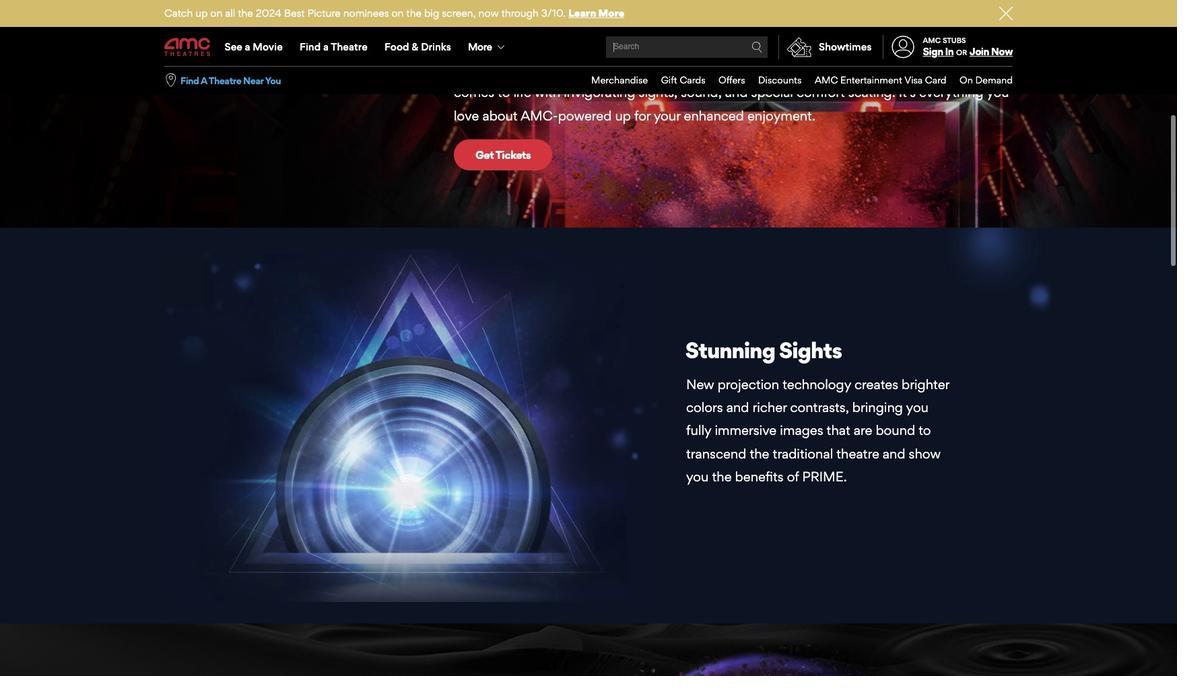 Task type: locate. For each thing, give the bounding box(es) containing it.
on left the all
[[210, 7, 223, 20]]

1 on from the left
[[210, 7, 223, 20]]

1 vertical spatial theatre
[[209, 75, 241, 86]]

comfort
[[797, 84, 846, 101]]

now
[[479, 7, 499, 20]]

2 a from the left
[[323, 40, 329, 53]]

1 vertical spatial more
[[468, 40, 492, 53]]

stunning sight image
[[164, 249, 660, 603]]

through
[[502, 7, 539, 20]]

you
[[265, 75, 281, 86]]

get tickets
[[476, 148, 531, 162]]

amc entertainment visa card link
[[802, 67, 947, 94]]

0 vertical spatial with
[[798, 61, 824, 78]]

1 horizontal spatial a
[[323, 40, 329, 53]]

entertainment
[[841, 74, 903, 86]]

the left big
[[407, 7, 422, 20]]

new projection technology creates brighter colors and richer contrasts, bringing you fully immersive images that are bound to transcend the traditional theatre and show you the benefits of prime.
[[687, 377, 950, 485]]

more button
[[460, 28, 516, 66]]

user profile image
[[885, 36, 923, 58]]

0 vertical spatial to
[[498, 84, 510, 101]]

amc down showtimes link
[[815, 74, 839, 86]]

find inside button
[[181, 75, 199, 86]]

find
[[300, 40, 321, 53], [181, 75, 199, 86]]

close this dialog image
[[1154, 650, 1168, 664]]

of
[[787, 469, 800, 485]]

2024
[[256, 7, 282, 20]]

immersive
[[715, 423, 777, 439]]

1 vertical spatial to
[[919, 423, 932, 439]]

learn more link
[[569, 7, 625, 20]]

sit
[[454, 61, 470, 78]]

1 horizontal spatial with
[[798, 61, 824, 78]]

more inside button
[[468, 40, 492, 53]]

and up "immersive" at bottom right
[[727, 400, 750, 416]]

1 horizontal spatial theatre
[[331, 40, 368, 53]]

visa
[[905, 74, 923, 86]]

0 horizontal spatial more
[[468, 40, 492, 53]]

up right catch
[[196, 7, 208, 20]]

amc for visa
[[815, 74, 839, 86]]

your right for
[[654, 108, 681, 124]]

1 horizontal spatial at
[[872, 61, 883, 78]]

at inside sit back and see the difference in your movie experience with prime at amc. here, quality comes to life with invigorating sights, sound, and special comfort seating. it's everything you love about amc-powered up for your enhanced enjoyment.
[[872, 61, 883, 78]]

amc up difference
[[567, 6, 636, 42]]

a for movie
[[245, 40, 250, 53]]

at left learn
[[536, 6, 562, 42]]

0 horizontal spatial theatre
[[209, 75, 241, 86]]

up
[[196, 7, 208, 20], [615, 108, 631, 124]]

2 horizontal spatial you
[[987, 84, 1010, 101]]

1 vertical spatial find
[[181, 75, 199, 86]]

on right nominees
[[392, 7, 404, 20]]

2 horizontal spatial amc
[[924, 36, 942, 45]]

card
[[926, 74, 947, 86]]

picture
[[308, 7, 341, 20]]

find a theatre link
[[291, 28, 376, 66]]

find down picture
[[300, 40, 321, 53]]

1 vertical spatial you
[[907, 400, 929, 416]]

prime.
[[803, 469, 848, 485]]

amc up sign
[[924, 36, 942, 45]]

find left "a"
[[181, 75, 199, 86]]

up left for
[[615, 108, 631, 124]]

3/10.
[[542, 7, 566, 20]]

0 vertical spatial up
[[196, 7, 208, 20]]

and down bound
[[883, 446, 906, 462]]

1 vertical spatial at
[[872, 61, 883, 78]]

to up the show
[[919, 423, 932, 439]]

up inside sit back and see the difference in your movie experience with prime at amc. here, quality comes to life with invigorating sights, sound, and special comfort seating. it's everything you love about amc-powered up for your enhanced enjoyment.
[[615, 108, 631, 124]]

1 horizontal spatial more
[[599, 7, 625, 20]]

movie
[[253, 40, 283, 53]]

back
[[473, 61, 502, 78]]

theatre down nominees
[[331, 40, 368, 53]]

comes
[[454, 84, 495, 101]]

more up back
[[468, 40, 492, 53]]

with
[[798, 61, 824, 78], [535, 84, 561, 101]]

a right see
[[245, 40, 250, 53]]

2 on from the left
[[392, 7, 404, 20]]

1 vertical spatial up
[[615, 108, 631, 124]]

0 vertical spatial find
[[300, 40, 321, 53]]

theatre right "a"
[[209, 75, 241, 86]]

at up the seating.
[[872, 61, 883, 78]]

difference
[[579, 61, 640, 78]]

to left life
[[498, 84, 510, 101]]

0 horizontal spatial a
[[245, 40, 250, 53]]

you down transcend
[[687, 469, 709, 485]]

gift cards link
[[648, 67, 706, 94]]

1 horizontal spatial on
[[392, 7, 404, 20]]

and up life
[[506, 61, 528, 78]]

menu
[[164, 28, 1013, 66], [578, 67, 1013, 94]]

find a theatre near you button
[[181, 74, 281, 87]]

to inside sit back and see the difference in your movie experience with prime at amc. here, quality comes to life with invigorating sights, sound, and special comfort seating. it's everything you love about amc-powered up for your enhanced enjoyment.
[[498, 84, 510, 101]]

showtimes
[[819, 40, 872, 53]]

seating.
[[849, 84, 896, 101]]

0 vertical spatial at
[[536, 6, 562, 42]]

everything
[[920, 84, 984, 101]]

menu down showtimes image
[[578, 67, 1013, 94]]

here,
[[925, 61, 958, 78]]

theatre inside find a theatre near you button
[[209, 75, 241, 86]]

1 horizontal spatial find
[[300, 40, 321, 53]]

1 horizontal spatial up
[[615, 108, 631, 124]]

amc inside amc stubs sign in or join now
[[924, 36, 942, 45]]

screen,
[[442, 7, 476, 20]]

the inside sit back and see the difference in your movie experience with prime at amc. here, quality comes to life with invigorating sights, sound, and special comfort seating. it's everything you love about amc-powered up for your enhanced enjoyment.
[[556, 61, 575, 78]]

0 vertical spatial theatre
[[331, 40, 368, 53]]

demand
[[976, 74, 1013, 86]]

see
[[225, 40, 243, 53]]

0 horizontal spatial find
[[181, 75, 199, 86]]

showtimes link
[[779, 35, 872, 59]]

with down showtimes image
[[798, 61, 824, 78]]

theatre for a
[[331, 40, 368, 53]]

and
[[506, 61, 528, 78], [726, 84, 748, 101], [727, 400, 750, 416], [883, 446, 906, 462]]

more right learn
[[599, 7, 625, 20]]

brighter
[[902, 377, 950, 393]]

bound
[[876, 423, 916, 439]]

menu down learn
[[164, 28, 1013, 66]]

amc logo image
[[164, 38, 212, 56], [164, 38, 212, 56]]

a
[[201, 75, 207, 86]]

amc stubs sign in or join now
[[924, 36, 1013, 58]]

prime at amc
[[453, 6, 636, 42]]

1 vertical spatial with
[[535, 84, 561, 101]]

transcend
[[687, 446, 747, 462]]

you down brighter
[[907, 400, 929, 416]]

show
[[909, 446, 941, 462]]

amc.
[[886, 61, 922, 78]]

on
[[210, 7, 223, 20], [392, 7, 404, 20]]

to inside new projection technology creates brighter colors and richer contrasts, bringing you fully immersive images that are bound to transcend the traditional theatre and show you the benefits of prime.
[[919, 423, 932, 439]]

you down quality
[[987, 84, 1010, 101]]

cards
[[680, 74, 706, 86]]

0 horizontal spatial on
[[210, 7, 223, 20]]

theatre inside find a theatre link
[[331, 40, 368, 53]]

the right see
[[556, 61, 575, 78]]

theatre
[[331, 40, 368, 53], [209, 75, 241, 86]]

contrasts,
[[791, 400, 850, 416]]

powered
[[558, 108, 612, 124]]

0 horizontal spatial at
[[536, 6, 562, 42]]

or
[[957, 48, 968, 57]]

all
[[225, 7, 235, 20]]

fully
[[687, 423, 712, 439]]

at
[[536, 6, 562, 42], [872, 61, 883, 78]]

1 horizontal spatial to
[[919, 423, 932, 439]]

with down see
[[535, 84, 561, 101]]

1 horizontal spatial amc
[[815, 74, 839, 86]]

your right in
[[657, 61, 684, 78]]

sign
[[924, 45, 944, 58]]

in
[[643, 61, 654, 78]]

amc for sign
[[924, 36, 942, 45]]

2 vertical spatial you
[[687, 469, 709, 485]]

a down picture
[[323, 40, 329, 53]]

1 a from the left
[[245, 40, 250, 53]]

0 horizontal spatial to
[[498, 84, 510, 101]]

0 vertical spatial menu
[[164, 28, 1013, 66]]

1 vertical spatial menu
[[578, 67, 1013, 94]]

0 vertical spatial you
[[987, 84, 1010, 101]]

1 horizontal spatial you
[[907, 400, 929, 416]]

are
[[854, 423, 873, 439]]

on demand link
[[947, 67, 1013, 94]]

and up enhanced
[[726, 84, 748, 101]]



Task type: describe. For each thing, give the bounding box(es) containing it.
0 horizontal spatial with
[[535, 84, 561, 101]]

0 horizontal spatial you
[[687, 469, 709, 485]]

0 horizontal spatial up
[[196, 7, 208, 20]]

see a movie link
[[216, 28, 291, 66]]

offers
[[719, 74, 746, 86]]

new
[[687, 377, 715, 393]]

discounts
[[759, 74, 802, 86]]

prime
[[827, 61, 869, 78]]

find for find a theatre near you
[[181, 75, 199, 86]]

to for sights
[[919, 423, 932, 439]]

sign in button
[[924, 45, 954, 58]]

1 vertical spatial your
[[654, 108, 681, 124]]

learn
[[569, 7, 597, 20]]

sound,
[[681, 84, 722, 101]]

merchandise link
[[578, 67, 648, 94]]

colors
[[687, 400, 723, 416]]

stunning sights
[[686, 337, 842, 364]]

quality
[[961, 61, 1001, 78]]

sit back and see the difference in your movie experience with prime at amc. here, quality comes to life with invigorating sights, sound, and special comfort seating. it's everything you love about amc-powered up for your enhanced enjoyment.
[[454, 61, 1010, 124]]

the up benefits
[[750, 446, 770, 462]]

now
[[992, 45, 1013, 58]]

menu containing more
[[164, 28, 1013, 66]]

submit search icon image
[[752, 42, 763, 53]]

theatre for a
[[209, 75, 241, 86]]

0 vertical spatial more
[[599, 7, 625, 20]]

menu containing merchandise
[[578, 67, 1013, 94]]

drinks
[[421, 40, 451, 53]]

technology
[[783, 377, 852, 393]]

on demand
[[960, 74, 1013, 86]]

showtimes image
[[780, 35, 819, 59]]

catch
[[164, 7, 193, 20]]

in
[[946, 45, 954, 58]]

bringing
[[853, 400, 904, 416]]

stunning
[[686, 337, 775, 364]]

find for find a theatre
[[300, 40, 321, 53]]

sign in or join amc stubs element
[[883, 28, 1013, 66]]

for
[[635, 108, 651, 124]]

join now button
[[970, 45, 1013, 58]]

tickets
[[496, 148, 531, 162]]

love
[[454, 108, 479, 124]]

you inside sit back and see the difference in your movie experience with prime at amc. here, quality comes to life with invigorating sights, sound, and special comfort seating. it's everything you love about amc-powered up for your enhanced enjoyment.
[[987, 84, 1010, 101]]

traditional
[[773, 446, 834, 462]]

the right the all
[[238, 7, 253, 20]]

the down transcend
[[713, 469, 732, 485]]

see a movie
[[225, 40, 283, 53]]

special
[[752, 84, 794, 101]]

catch up on all the 2024 best picture nominees on the big screen, now through 3/10. learn more
[[164, 7, 625, 20]]

see
[[532, 61, 552, 78]]

projection
[[718, 377, 780, 393]]

discounts link
[[746, 67, 802, 94]]

0 vertical spatial your
[[657, 61, 684, 78]]

food
[[385, 40, 409, 53]]

richer
[[753, 400, 787, 416]]

near
[[243, 75, 264, 86]]

it's
[[899, 84, 916, 101]]

get tickets link
[[454, 139, 553, 171]]

food & drinks
[[385, 40, 451, 53]]

invigorating
[[564, 84, 636, 101]]

benefits
[[736, 469, 784, 485]]

find a theatre near you
[[181, 75, 281, 86]]

nominees
[[343, 7, 389, 20]]

merchandise
[[592, 74, 648, 86]]

food & drinks link
[[376, 28, 460, 66]]

get
[[476, 148, 494, 162]]

a for theatre
[[323, 40, 329, 53]]

enjoyment.
[[748, 108, 816, 124]]

amc-
[[521, 108, 558, 124]]

that
[[827, 423, 851, 439]]

0 horizontal spatial amc
[[567, 6, 636, 42]]

enhanced
[[684, 108, 745, 124]]

sights
[[779, 337, 842, 364]]

about
[[483, 108, 518, 124]]

offers link
[[706, 67, 746, 94]]

search the AMC website text field
[[612, 42, 752, 52]]

sizzling sound image
[[518, 646, 1013, 677]]

to for at
[[498, 84, 510, 101]]

gift cards
[[662, 74, 706, 86]]

amc entertainment visa card
[[815, 74, 947, 86]]

prime image
[[164, 0, 360, 7]]

sights,
[[639, 84, 678, 101]]

creates
[[855, 377, 899, 393]]

on
[[960, 74, 974, 86]]

experience
[[728, 61, 795, 78]]

theatre
[[837, 446, 880, 462]]

big
[[424, 7, 440, 20]]

best
[[284, 7, 305, 20]]

stubs
[[943, 36, 967, 45]]

gift
[[662, 74, 678, 86]]



Task type: vqa. For each thing, say whether or not it's contained in the screenshot.
Find A Theatre Near You
yes



